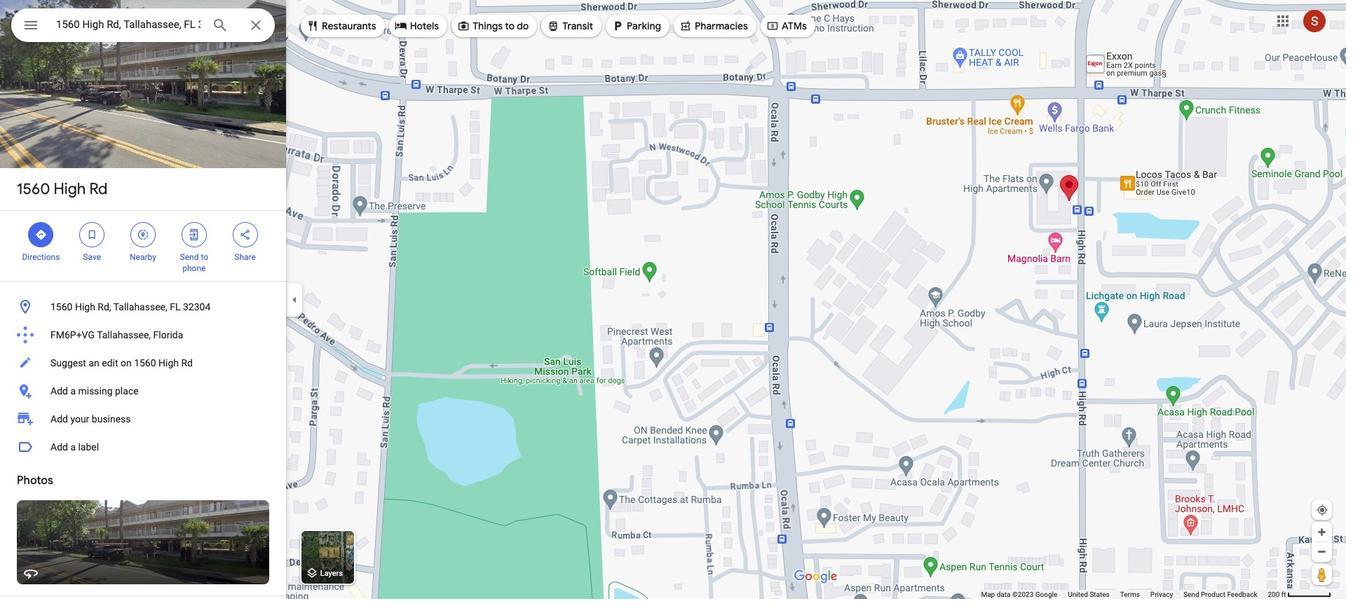 Task type: vqa. For each thing, say whether or not it's contained in the screenshot.
a associated with label
yes



Task type: describe. For each thing, give the bounding box(es) containing it.
0 horizontal spatial rd
[[89, 180, 107, 199]]

florida
[[153, 330, 183, 341]]

add your business link
[[0, 405, 286, 433]]

missing
[[78, 386, 113, 397]]

add for add a label
[[50, 442, 68, 453]]


[[137, 227, 149, 243]]

terms
[[1120, 591, 1140, 599]]

layers
[[320, 570, 343, 579]]

ft
[[1282, 591, 1286, 599]]

200
[[1268, 591, 1280, 599]]

united states
[[1068, 591, 1110, 599]]

to inside  things to do
[[505, 20, 515, 32]]

 search field
[[11, 8, 275, 45]]

1560 high rd, tallahassee, fl 32304
[[50, 302, 211, 313]]

high for rd
[[54, 180, 86, 199]]

share
[[234, 252, 256, 262]]

phone
[[182, 264, 206, 273]]

 things to do
[[457, 18, 529, 33]]

things
[[473, 20, 503, 32]]

©2023
[[1013, 591, 1034, 599]]

pharmacies
[[695, 20, 748, 32]]

feedback
[[1227, 591, 1258, 599]]


[[457, 18, 470, 33]]

privacy
[[1151, 591, 1173, 599]]

add a label
[[50, 442, 99, 453]]

actions for 1560 high rd region
[[0, 211, 286, 281]]

 transit
[[547, 18, 593, 33]]

an
[[89, 358, 99, 369]]

1560 high rd main content
[[0, 0, 286, 600]]

1560 for 1560 high rd, tallahassee, fl 32304
[[50, 302, 73, 313]]

1 vertical spatial tallahassee,
[[97, 330, 151, 341]]

 parking
[[612, 18, 661, 33]]


[[395, 18, 407, 33]]

suggest an edit on 1560 high rd
[[50, 358, 193, 369]]

suggest an edit on 1560 high rd button
[[0, 349, 286, 377]]

label
[[78, 442, 99, 453]]

save
[[83, 252, 101, 262]]

show your location image
[[1316, 504, 1329, 517]]

1560 for 1560 high rd
[[17, 180, 50, 199]]

map data ©2023 google
[[981, 591, 1058, 599]]

restaurants
[[322, 20, 376, 32]]

 hotels
[[395, 18, 439, 33]]

send product feedback
[[1184, 591, 1258, 599]]

zoom out image
[[1317, 547, 1327, 557]]

add for add a missing place
[[50, 386, 68, 397]]

200 ft button
[[1268, 591, 1332, 599]]

photos
[[17, 474, 53, 488]]


[[679, 18, 692, 33]]

transit
[[563, 20, 593, 32]]


[[239, 227, 251, 243]]


[[306, 18, 319, 33]]

fl
[[170, 302, 181, 313]]


[[188, 227, 200, 243]]



Task type: locate. For each thing, give the bounding box(es) containing it.
2 vertical spatial high
[[159, 358, 179, 369]]

1560 high rd, tallahassee, fl 32304 button
[[0, 293, 286, 321]]

None field
[[56, 16, 201, 33]]

terms button
[[1120, 590, 1140, 600]]

send for send to phone
[[180, 252, 199, 262]]

0 vertical spatial add
[[50, 386, 68, 397]]

add down "suggest"
[[50, 386, 68, 397]]

footer inside google maps "element"
[[981, 590, 1268, 600]]

rd down florida
[[181, 358, 193, 369]]

tallahassee, up the suggest an edit on 1560 high rd
[[97, 330, 151, 341]]

1560 high rd
[[17, 180, 107, 199]]

2 a from the top
[[70, 442, 76, 453]]

to inside send to phone
[[201, 252, 208, 262]]

business
[[92, 414, 131, 425]]

rd
[[89, 180, 107, 199], [181, 358, 193, 369]]

send inside button
[[1184, 591, 1200, 599]]

1 add from the top
[[50, 386, 68, 397]]

do
[[517, 20, 529, 32]]


[[86, 227, 98, 243]]

zoom in image
[[1317, 527, 1327, 538]]

your
[[70, 414, 89, 425]]

a for missing
[[70, 386, 76, 397]]

tallahassee, up fm6p+vg tallahassee, florida button
[[113, 302, 167, 313]]

high up 
[[54, 180, 86, 199]]

high inside button
[[75, 302, 95, 313]]

high
[[54, 180, 86, 199], [75, 302, 95, 313], [159, 358, 179, 369]]

to left the do
[[505, 20, 515, 32]]

 atms
[[766, 18, 807, 33]]

to up phone
[[201, 252, 208, 262]]

place
[[115, 386, 139, 397]]

nearby
[[130, 252, 156, 262]]

add for add your business
[[50, 414, 68, 425]]

tallahassee,
[[113, 302, 167, 313], [97, 330, 151, 341]]

add a missing place
[[50, 386, 139, 397]]

1 vertical spatial high
[[75, 302, 95, 313]]

on
[[121, 358, 132, 369]]

show street view coverage image
[[1312, 565, 1332, 586]]

0 horizontal spatial send
[[180, 252, 199, 262]]

a for label
[[70, 442, 76, 453]]

united states button
[[1068, 590, 1110, 600]]

add a label button
[[0, 433, 286, 461]]

fm6p+vg
[[50, 330, 95, 341]]

data
[[997, 591, 1011, 599]]

0 horizontal spatial 1560
[[17, 180, 50, 199]]

1 vertical spatial a
[[70, 442, 76, 453]]

1560 High Rd, Tallahassee, FL 32304 field
[[11, 8, 275, 42]]

states
[[1090, 591, 1110, 599]]

add a missing place button
[[0, 377, 286, 405]]

a
[[70, 386, 76, 397], [70, 442, 76, 453]]


[[22, 15, 39, 35]]

2 vertical spatial add
[[50, 442, 68, 453]]

send inside send to phone
[[180, 252, 199, 262]]

 restaurants
[[306, 18, 376, 33]]

32304
[[183, 302, 211, 313]]

collapse side panel image
[[287, 292, 302, 307]]

add left label
[[50, 442, 68, 453]]

0 vertical spatial a
[[70, 386, 76, 397]]

1 horizontal spatial to
[[505, 20, 515, 32]]

high down florida
[[159, 358, 179, 369]]

hotels
[[410, 20, 439, 32]]

fm6p+vg tallahassee, florida button
[[0, 321, 286, 349]]

1 vertical spatial send
[[1184, 591, 1200, 599]]

0 vertical spatial tallahassee,
[[113, 302, 167, 313]]

add your business
[[50, 414, 131, 425]]

high for rd,
[[75, 302, 95, 313]]


[[35, 227, 47, 243]]

privacy button
[[1151, 590, 1173, 600]]

0 vertical spatial to
[[505, 20, 515, 32]]

200 ft
[[1268, 591, 1286, 599]]

0 vertical spatial send
[[180, 252, 199, 262]]

send up phone
[[180, 252, 199, 262]]

product
[[1201, 591, 1226, 599]]

directions
[[22, 252, 60, 262]]

google account: sheryl atherton  
(sheryl.atherton@adept.ai) image
[[1304, 10, 1326, 32]]

0 horizontal spatial to
[[201, 252, 208, 262]]

a left missing
[[70, 386, 76, 397]]


[[766, 18, 779, 33]]

 button
[[11, 8, 50, 45]]

1560
[[17, 180, 50, 199], [50, 302, 73, 313], [134, 358, 156, 369]]

rd inside 'button'
[[181, 358, 193, 369]]

0 vertical spatial rd
[[89, 180, 107, 199]]

high left rd,
[[75, 302, 95, 313]]

add
[[50, 386, 68, 397], [50, 414, 68, 425], [50, 442, 68, 453]]

suggest
[[50, 358, 86, 369]]

none field inside 1560 high rd, tallahassee, fl 32304 field
[[56, 16, 201, 33]]

1 horizontal spatial rd
[[181, 358, 193, 369]]

add left the "your"
[[50, 414, 68, 425]]

send for send product feedback
[[1184, 591, 1200, 599]]

1 vertical spatial rd
[[181, 358, 193, 369]]

google
[[1036, 591, 1058, 599]]

1 horizontal spatial send
[[1184, 591, 1200, 599]]

1560 right on
[[134, 358, 156, 369]]

send to phone
[[180, 252, 208, 273]]

0 vertical spatial 1560
[[17, 180, 50, 199]]

1560 up 
[[17, 180, 50, 199]]

0 vertical spatial high
[[54, 180, 86, 199]]


[[547, 18, 560, 33]]


[[612, 18, 624, 33]]

3 add from the top
[[50, 442, 68, 453]]

united
[[1068, 591, 1088, 599]]

 pharmacies
[[679, 18, 748, 33]]

google maps element
[[0, 0, 1346, 600]]

2 horizontal spatial 1560
[[134, 358, 156, 369]]

1560 inside button
[[50, 302, 73, 313]]

1 vertical spatial 1560
[[50, 302, 73, 313]]

map
[[981, 591, 995, 599]]

send left product
[[1184, 591, 1200, 599]]

2 add from the top
[[50, 414, 68, 425]]

1560 inside 'button'
[[134, 358, 156, 369]]

edit
[[102, 358, 118, 369]]

1 horizontal spatial 1560
[[50, 302, 73, 313]]

1560 up fm6p+vg
[[50, 302, 73, 313]]

1 vertical spatial to
[[201, 252, 208, 262]]

rd,
[[98, 302, 111, 313]]

send product feedback button
[[1184, 590, 1258, 600]]

footer
[[981, 590, 1268, 600]]

to
[[505, 20, 515, 32], [201, 252, 208, 262]]

send
[[180, 252, 199, 262], [1184, 591, 1200, 599]]

parking
[[627, 20, 661, 32]]

1 a from the top
[[70, 386, 76, 397]]

high inside 'button'
[[159, 358, 179, 369]]

2 vertical spatial 1560
[[134, 358, 156, 369]]

1 vertical spatial add
[[50, 414, 68, 425]]

footer containing map data ©2023 google
[[981, 590, 1268, 600]]

a left label
[[70, 442, 76, 453]]

atms
[[782, 20, 807, 32]]

rd up 
[[89, 180, 107, 199]]

fm6p+vg tallahassee, florida
[[50, 330, 183, 341]]



